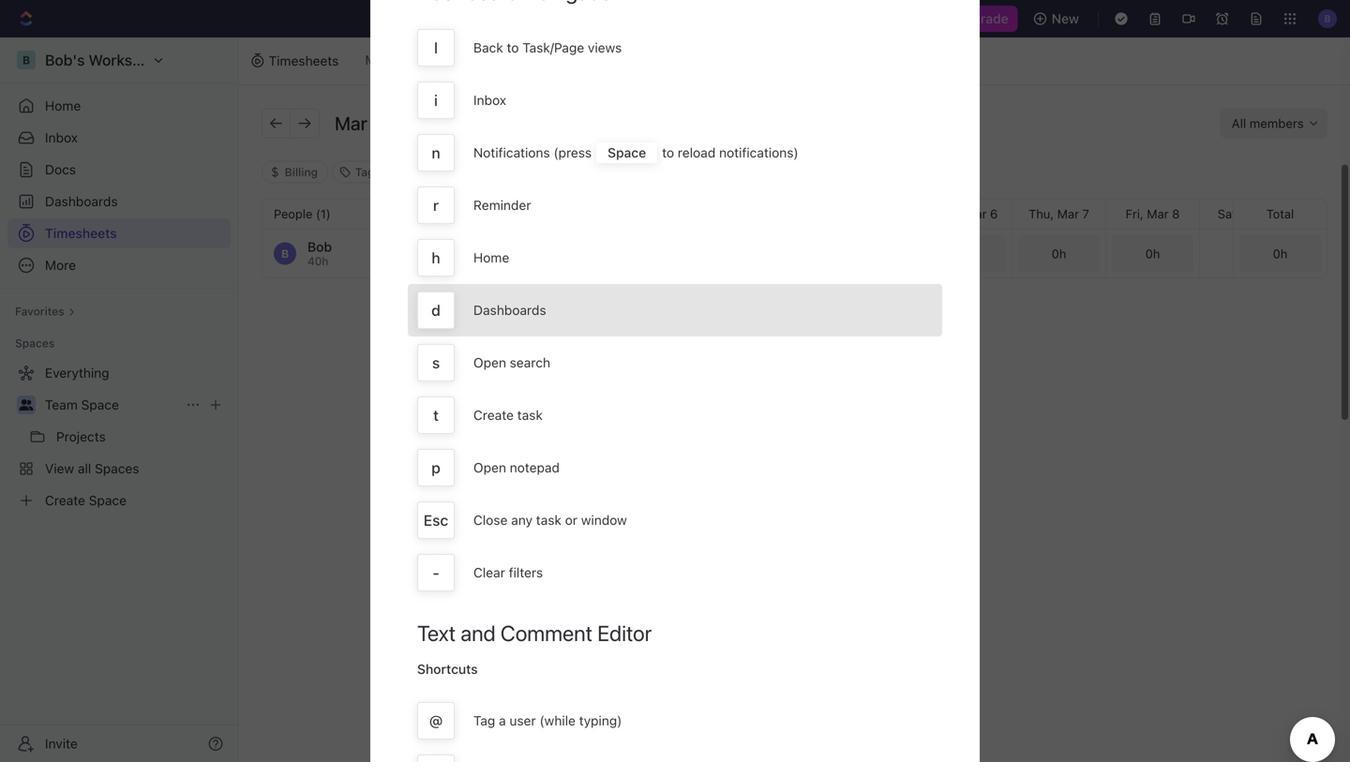 Task type: vqa. For each thing, say whether or not it's contained in the screenshot.


Task type: describe. For each thing, give the bounding box(es) containing it.
1 horizontal spatial timesheets
[[269, 53, 339, 68]]

new button
[[1026, 4, 1091, 34]]

create
[[474, 408, 514, 423]]

window
[[581, 513, 627, 528]]

inbox inside sidebar navigation
[[45, 130, 78, 145]]

(while
[[540, 713, 576, 729]]

user
[[510, 713, 536, 729]]

clear filters
[[474, 565, 543, 581]]

1 vertical spatial dashboards
[[474, 303, 546, 318]]

p
[[432, 459, 441, 477]]

invite
[[45, 736, 78, 752]]

editor
[[598, 621, 652, 646]]

views
[[588, 40, 622, 55]]

new
[[1052, 11, 1080, 26]]

space inside sidebar navigation
[[81, 397, 119, 413]]

typing)
[[579, 713, 622, 729]]

1 vertical spatial task
[[536, 513, 562, 528]]

t
[[433, 407, 439, 424]]

and
[[461, 621, 496, 646]]

tag
[[474, 713, 495, 729]]

→
[[297, 113, 312, 133]]

s
[[432, 354, 440, 372]]

inbox link
[[8, 123, 231, 153]]

user group image
[[19, 400, 33, 411]]

dashboards inside dashboards link
[[45, 194, 118, 209]]

notifications
[[474, 145, 550, 160]]

r
[[433, 197, 439, 214]]

n
[[432, 144, 441, 162]]

(press
[[554, 145, 592, 160]]

all timesheets link
[[462, 38, 561, 84]]

→ button
[[291, 109, 319, 137]]

my timesheet link
[[360, 38, 455, 84]]

notifications (press
[[474, 145, 592, 160]]

timesheets inside sidebar navigation
[[45, 226, 117, 241]]

i
[[434, 91, 438, 109]]

-
[[433, 564, 440, 582]]

shortcuts
[[417, 662, 478, 677]]

0 vertical spatial space
[[608, 145, 646, 160]]

esc
[[424, 512, 449, 529]]

any
[[511, 513, 533, 528]]

timesheet
[[387, 52, 449, 68]]

clear
[[474, 565, 505, 581]]

b
[[281, 247, 289, 260]]

← button
[[263, 109, 291, 137]]

home link
[[8, 91, 231, 121]]

l
[[434, 39, 438, 57]]

filters
[[509, 565, 543, 581]]

open for s
[[474, 355, 506, 371]]

team space link
[[45, 390, 178, 420]]

bob 40h
[[308, 239, 332, 268]]

my timesheet
[[365, 52, 449, 68]]

open search
[[474, 355, 551, 371]]

dashboards link
[[8, 187, 231, 217]]

a
[[499, 713, 506, 729]]

create task
[[474, 408, 543, 423]]

to reload notifications)
[[662, 145, 799, 160]]

all timesheets
[[468, 52, 555, 68]]



Task type: locate. For each thing, give the bounding box(es) containing it.
0 horizontal spatial dashboards
[[45, 194, 118, 209]]

open notepad
[[474, 460, 560, 476]]

0 horizontal spatial timesheets
[[45, 226, 117, 241]]

0 horizontal spatial home
[[45, 98, 81, 113]]

space
[[608, 145, 646, 160], [81, 397, 119, 413]]

1 horizontal spatial space
[[608, 145, 646, 160]]

1 horizontal spatial home
[[474, 250, 510, 265]]

1 vertical spatial home
[[474, 250, 510, 265]]

upgrade link
[[929, 6, 1018, 32]]

d
[[432, 302, 441, 319]]

spaces
[[15, 337, 55, 350]]

comment
[[501, 621, 593, 646]]

open left notepad
[[474, 460, 506, 476]]

0 horizontal spatial to
[[507, 40, 519, 55]]

0 vertical spatial home
[[45, 98, 81, 113]]

1 vertical spatial open
[[474, 460, 506, 476]]

0 vertical spatial task
[[518, 408, 543, 423]]

timesheets
[[269, 53, 339, 68], [45, 226, 117, 241]]

@
[[429, 712, 443, 730]]

1 open from the top
[[474, 355, 506, 371]]

open
[[474, 355, 506, 371], [474, 460, 506, 476]]

40h
[[308, 255, 329, 268]]

team space
[[45, 397, 119, 413]]

notepad
[[510, 460, 560, 476]]

to
[[507, 40, 519, 55], [662, 145, 675, 160]]

home
[[45, 98, 81, 113], [474, 250, 510, 265]]

text and comment editor
[[417, 621, 652, 646]]

0 vertical spatial open
[[474, 355, 506, 371]]

to left reload
[[662, 145, 675, 160]]

docs link
[[8, 155, 231, 185]]

0 vertical spatial to
[[507, 40, 519, 55]]

inbox up docs
[[45, 130, 78, 145]]

bob
[[308, 239, 332, 255]]

1 horizontal spatial dashboards
[[474, 303, 546, 318]]

favorites
[[15, 305, 64, 318]]

my
[[365, 52, 384, 68]]

home down reminder
[[474, 250, 510, 265]]

to right back
[[507, 40, 519, 55]]

1 horizontal spatial inbox
[[474, 92, 507, 108]]

1 vertical spatial timesheets
[[45, 226, 117, 241]]

back
[[474, 40, 503, 55]]

favorites button
[[8, 300, 83, 323]]

task right create
[[518, 408, 543, 423]]

open left search
[[474, 355, 506, 371]]

text
[[417, 621, 456, 646]]

task/page
[[523, 40, 585, 55]]

inbox down all
[[474, 92, 507, 108]]

0 vertical spatial inbox
[[474, 92, 507, 108]]

1 vertical spatial to
[[662, 145, 675, 160]]

timesheets up '→'
[[269, 53, 339, 68]]

space right (press
[[608, 145, 646, 160]]

1 vertical spatial inbox
[[45, 130, 78, 145]]

notifications)
[[719, 145, 799, 160]]

2 open from the top
[[474, 460, 506, 476]]

inbox
[[474, 92, 507, 108], [45, 130, 78, 145]]

reload
[[678, 145, 716, 160]]

dashboards
[[45, 194, 118, 209], [474, 303, 546, 318]]

timesheets
[[487, 52, 555, 68]]

timesheets link
[[8, 219, 231, 249]]

dashboards up open search
[[474, 303, 546, 318]]

reminder
[[474, 197, 531, 213]]

0 vertical spatial dashboards
[[45, 194, 118, 209]]

1 vertical spatial space
[[81, 397, 119, 413]]

search
[[510, 355, 551, 371]]

0 vertical spatial timesheets
[[269, 53, 339, 68]]

home up docs
[[45, 98, 81, 113]]

sidebar navigation
[[0, 38, 239, 763]]

close any task or window
[[474, 513, 627, 528]]

0 horizontal spatial inbox
[[45, 130, 78, 145]]

or
[[565, 513, 578, 528]]

bob, , element
[[274, 242, 296, 265]]

upgrade
[[955, 11, 1009, 26]]

task
[[518, 408, 543, 423], [536, 513, 562, 528]]

space right team
[[81, 397, 119, 413]]

home inside 'link'
[[45, 98, 81, 113]]

←
[[269, 113, 284, 133]]

tag a user (while typing)
[[474, 713, 622, 729]]

1 horizontal spatial to
[[662, 145, 675, 160]]

docs
[[45, 162, 76, 177]]

team
[[45, 397, 78, 413]]

open for p
[[474, 460, 506, 476]]

dashboards down docs
[[45, 194, 118, 209]]

0 horizontal spatial space
[[81, 397, 119, 413]]

back to task/page views
[[474, 40, 622, 55]]

task left or
[[536, 513, 562, 528]]

timesheets down dashboards link
[[45, 226, 117, 241]]

h
[[432, 249, 441, 267]]

all
[[468, 52, 483, 68]]

close
[[474, 513, 508, 528]]



